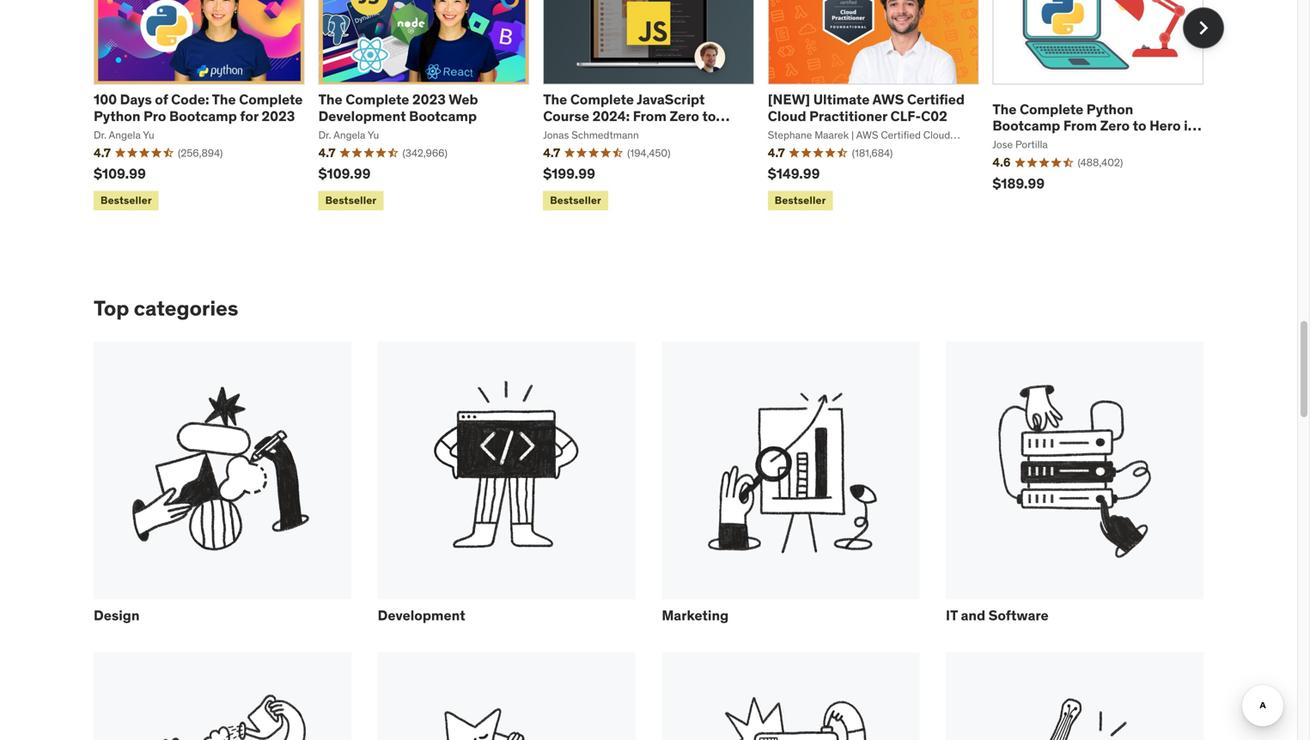 Task type: describe. For each thing, give the bounding box(es) containing it.
development inside the complete 2023 web development bootcamp
[[319, 107, 406, 125]]

aws
[[873, 91, 905, 108]]

for
[[240, 107, 259, 125]]

[new]
[[768, 91, 811, 108]]

1 vertical spatial development
[[378, 607, 466, 625]]

and
[[961, 607, 986, 625]]

c02
[[921, 107, 948, 125]]

complete for the complete 2023 web development bootcamp
[[346, 91, 410, 108]]

the inside 100 days of code: the complete python pro bootcamp for 2023
[[212, 91, 236, 108]]

days
[[120, 91, 152, 108]]

in
[[1184, 117, 1197, 134]]

the complete 2023 web development bootcamp link
[[319, 91, 478, 125]]

complete for the complete javascript course 2024: from zero to expert!
[[571, 91, 634, 108]]

2024:
[[593, 107, 630, 125]]

to inside the complete javascript course 2024: from zero to expert!
[[703, 107, 716, 125]]

from inside the complete python bootcamp from zero to hero in python
[[1064, 117, 1098, 134]]

top categories
[[94, 296, 239, 321]]

course
[[543, 107, 590, 125]]

of
[[155, 91, 168, 108]]

carousel element
[[94, 0, 1225, 214]]

1 horizontal spatial python
[[993, 133, 1040, 151]]

pro
[[144, 107, 166, 125]]

bootcamp inside the complete python bootcamp from zero to hero in python
[[993, 117, 1061, 134]]

it
[[946, 607, 958, 625]]

hero
[[1150, 117, 1181, 134]]

2023 inside 100 days of code: the complete python pro bootcamp for 2023
[[262, 107, 295, 125]]

ultimate
[[814, 91, 870, 108]]

development link
[[378, 342, 636, 640]]

python inside 100 days of code: the complete python pro bootcamp for 2023
[[94, 107, 141, 125]]

top
[[94, 296, 129, 321]]

[new] ultimate aws certified cloud practitioner clf-c02 link
[[768, 91, 965, 125]]

100
[[94, 91, 117, 108]]

marketing
[[662, 607, 729, 625]]

zero inside the complete python bootcamp from zero to hero in python
[[1101, 117, 1130, 134]]

zero inside the complete javascript course 2024: from zero to expert!
[[670, 107, 700, 125]]

it and software
[[946, 607, 1049, 625]]

it and software link
[[946, 342, 1204, 640]]



Task type: vqa. For each thing, say whether or not it's contained in the screenshot.
ภาษาไทย
no



Task type: locate. For each thing, give the bounding box(es) containing it.
to left hero
[[1133, 117, 1147, 134]]

the complete 2023 web development bootcamp
[[319, 91, 478, 125]]

clf-
[[891, 107, 921, 125]]

python
[[1087, 100, 1134, 118], [94, 107, 141, 125], [993, 133, 1040, 151]]

development
[[319, 107, 406, 125], [378, 607, 466, 625]]

from left hero
[[1064, 117, 1098, 134]]

practitioner
[[810, 107, 888, 125]]

[new] ultimate aws certified cloud practitioner clf-c02
[[768, 91, 965, 125]]

1 horizontal spatial 2023
[[413, 91, 446, 108]]

certified
[[908, 91, 965, 108]]

the complete python bootcamp from zero to hero in python link
[[993, 100, 1202, 151]]

the left for
[[212, 91, 236, 108]]

2 horizontal spatial python
[[1087, 100, 1134, 118]]

2 horizontal spatial bootcamp
[[993, 117, 1061, 134]]

to
[[703, 107, 716, 125], [1133, 117, 1147, 134]]

0 horizontal spatial python
[[94, 107, 141, 125]]

2023
[[413, 91, 446, 108], [262, 107, 295, 125]]

2023 left web
[[413, 91, 446, 108]]

to left cloud
[[703, 107, 716, 125]]

complete
[[239, 91, 303, 108], [346, 91, 410, 108], [571, 91, 634, 108], [1020, 100, 1084, 118]]

0 vertical spatial development
[[319, 107, 406, 125]]

1 horizontal spatial from
[[1064, 117, 1098, 134]]

to inside the complete python bootcamp from zero to hero in python
[[1133, 117, 1147, 134]]

complete inside 100 days of code: the complete python pro bootcamp for 2023
[[239, 91, 303, 108]]

categories
[[134, 296, 239, 321]]

the inside the complete javascript course 2024: from zero to expert!
[[543, 91, 568, 108]]

0 horizontal spatial from
[[633, 107, 667, 125]]

cloud
[[768, 107, 807, 125]]

design link
[[94, 342, 352, 640]]

next image
[[1190, 14, 1218, 42]]

0 horizontal spatial 2023
[[262, 107, 295, 125]]

2023 right for
[[262, 107, 295, 125]]

zero
[[670, 107, 700, 125], [1101, 117, 1130, 134]]

zero right 2024: at top left
[[670, 107, 700, 125]]

0 horizontal spatial zero
[[670, 107, 700, 125]]

100 days of code: the complete python pro bootcamp for 2023 link
[[94, 91, 303, 125]]

complete for the complete python bootcamp from zero to hero in python
[[1020, 100, 1084, 118]]

1 horizontal spatial to
[[1133, 117, 1147, 134]]

from inside the complete javascript course 2024: from zero to expert!
[[633, 107, 667, 125]]

the right for
[[319, 91, 343, 108]]

javascript
[[637, 91, 705, 108]]

web
[[449, 91, 478, 108]]

2023 inside the complete 2023 web development bootcamp
[[413, 91, 446, 108]]

from right 2024: at top left
[[633, 107, 667, 125]]

the
[[212, 91, 236, 108], [319, 91, 343, 108], [543, 91, 568, 108], [993, 100, 1017, 118]]

the complete javascript course 2024: from zero to expert!
[[543, 91, 716, 141]]

the right certified
[[993, 100, 1017, 118]]

complete inside the complete python bootcamp from zero to hero in python
[[1020, 100, 1084, 118]]

the for the complete 2023 web development bootcamp
[[319, 91, 343, 108]]

bootcamp
[[169, 107, 237, 125], [409, 107, 477, 125], [993, 117, 1061, 134]]

zero left hero
[[1101, 117, 1130, 134]]

design
[[94, 607, 140, 625]]

the inside the complete python bootcamp from zero to hero in python
[[993, 100, 1017, 118]]

expert!
[[543, 124, 591, 141]]

code:
[[171, 91, 209, 108]]

from
[[633, 107, 667, 125], [1064, 117, 1098, 134]]

complete inside the complete 2023 web development bootcamp
[[346, 91, 410, 108]]

bootcamp inside 100 days of code: the complete python pro bootcamp for 2023
[[169, 107, 237, 125]]

0 horizontal spatial to
[[703, 107, 716, 125]]

marketing link
[[662, 342, 920, 640]]

0 horizontal spatial bootcamp
[[169, 107, 237, 125]]

bootcamp inside the complete 2023 web development bootcamp
[[409, 107, 477, 125]]

the for the complete python bootcamp from zero to hero in python
[[993, 100, 1017, 118]]

the complete javascript course 2024: from zero to expert! link
[[543, 91, 730, 141]]

software
[[989, 607, 1049, 625]]

the for the complete javascript course 2024: from zero to expert!
[[543, 91, 568, 108]]

the up expert!
[[543, 91, 568, 108]]

the inside the complete 2023 web development bootcamp
[[319, 91, 343, 108]]

the complete python bootcamp from zero to hero in python
[[993, 100, 1197, 151]]

complete inside the complete javascript course 2024: from zero to expert!
[[571, 91, 634, 108]]

1 horizontal spatial bootcamp
[[409, 107, 477, 125]]

100 days of code: the complete python pro bootcamp for 2023
[[94, 91, 303, 125]]

1 horizontal spatial zero
[[1101, 117, 1130, 134]]



